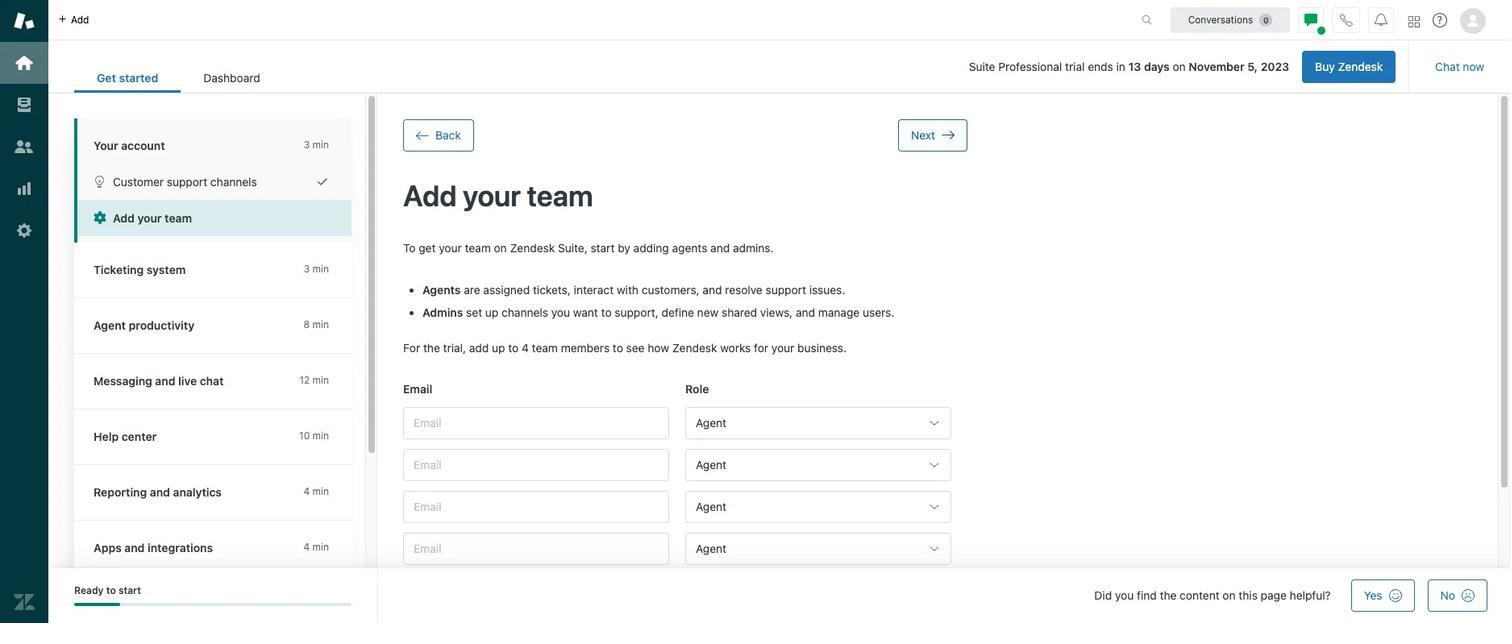 Task type: locate. For each thing, give the bounding box(es) containing it.
1 vertical spatial 4 min
[[304, 541, 329, 553]]

2 agent button from the top
[[685, 449, 952, 481]]

tab list containing get started
[[74, 63, 283, 93]]

1 horizontal spatial add
[[403, 178, 457, 213]]

on left this at the right of the page
[[1223, 589, 1236, 602]]

zendesk
[[1338, 60, 1383, 73], [510, 241, 555, 255], [672, 341, 717, 355]]

to up progress bar 'image'
[[106, 585, 116, 597]]

2 3 from the top
[[304, 263, 310, 275]]

channels
[[210, 175, 257, 189], [502, 306, 548, 319]]

1 horizontal spatial support
[[766, 283, 806, 297]]

support
[[167, 175, 207, 189], [766, 283, 806, 297]]

2 4 min from the top
[[304, 541, 329, 553]]

zendesk left suite,
[[510, 241, 555, 255]]

start up progress bar 'image'
[[118, 585, 141, 597]]

agent button for 1st email 'field' from the top
[[685, 407, 952, 440]]

region
[[403, 241, 968, 623]]

business.
[[798, 341, 847, 355]]

chat
[[1436, 60, 1460, 73]]

0 vertical spatial the
[[423, 341, 440, 355]]

0 horizontal spatial add
[[71, 13, 89, 25]]

agent button for 3rd email 'field' from the bottom of the page
[[685, 449, 952, 481]]

get started
[[97, 71, 158, 85]]

add
[[71, 13, 89, 25], [469, 341, 489, 355]]

to
[[601, 306, 612, 319], [508, 341, 519, 355], [613, 341, 623, 355], [106, 585, 116, 597]]

and right agents
[[711, 241, 730, 255]]

0 vertical spatial you
[[551, 306, 570, 319]]

0 vertical spatial 4 min
[[304, 485, 329, 498]]

1 horizontal spatial zendesk
[[672, 341, 717, 355]]

4 agent button from the top
[[685, 533, 952, 565]]

2 horizontal spatial on
[[1223, 589, 1236, 602]]

4 min
[[304, 485, 329, 498], [304, 541, 329, 553]]

10 min
[[299, 430, 329, 442]]

tickets,
[[533, 283, 571, 297]]

did you find the content on this page helpful?
[[1095, 589, 1331, 602]]

back button
[[403, 119, 474, 152]]

analytics
[[173, 485, 222, 499]]

team inside content-title region
[[527, 178, 593, 213]]

2 min from the top
[[313, 263, 329, 275]]

1 horizontal spatial you
[[1115, 589, 1134, 602]]

1 vertical spatial on
[[494, 241, 507, 255]]

1 vertical spatial support
[[766, 283, 806, 297]]

admin image
[[14, 220, 35, 241]]

role
[[685, 383, 709, 396]]

1 email field from the top
[[403, 407, 669, 440]]

1 vertical spatial channels
[[502, 306, 548, 319]]

to down assigned
[[508, 341, 519, 355]]

to get your team on zendesk suite, start by adding agents and admins.
[[403, 241, 774, 255]]

0 horizontal spatial on
[[494, 241, 507, 255]]

1 vertical spatial 4
[[304, 485, 310, 498]]

add your team inside button
[[113, 211, 192, 225]]

up right set
[[485, 306, 499, 319]]

3 min for ticketing system
[[304, 263, 329, 275]]

to
[[403, 241, 416, 255]]

0 horizontal spatial zendesk
[[510, 241, 555, 255]]

up right "trial,"
[[492, 341, 505, 355]]

agent button
[[685, 407, 952, 440], [685, 449, 952, 481], [685, 491, 952, 523], [685, 533, 952, 565]]

footer
[[48, 569, 1510, 623]]

to inside footer
[[106, 585, 116, 597]]

progress bar image
[[74, 604, 120, 607]]

3 agent button from the top
[[685, 491, 952, 523]]

yes button
[[1351, 580, 1415, 612]]

1 horizontal spatial add
[[469, 341, 489, 355]]

1 3 min from the top
[[304, 139, 329, 151]]

your right the for
[[772, 341, 795, 355]]

your down back button
[[463, 178, 521, 213]]

add down customer
[[113, 211, 135, 225]]

help
[[94, 430, 119, 444]]

agent button for fourth email 'field' from the top
[[685, 533, 952, 565]]

min for your account
[[313, 139, 329, 151]]

support up views,
[[766, 283, 806, 297]]

3 min
[[304, 139, 329, 151], [304, 263, 329, 275]]

0 horizontal spatial the
[[423, 341, 440, 355]]

2 3 min from the top
[[304, 263, 329, 275]]

reporting image
[[14, 178, 35, 199]]

the right the 'find'
[[1160, 589, 1177, 602]]

3 min for your account
[[304, 139, 329, 151]]

add inside button
[[113, 211, 135, 225]]

0 vertical spatial zendesk
[[1338, 60, 1383, 73]]

0 horizontal spatial add your team
[[113, 211, 192, 225]]

start inside footer
[[118, 585, 141, 597]]

and
[[711, 241, 730, 255], [703, 283, 722, 297], [796, 306, 815, 319], [155, 374, 175, 388], [150, 485, 170, 499], [124, 541, 145, 555]]

integrations
[[148, 541, 213, 555]]

min for agent productivity
[[313, 319, 329, 331]]

2 vertical spatial 4
[[304, 541, 310, 553]]

0 vertical spatial channels
[[210, 175, 257, 189]]

button displays agent's chat status as online. image
[[1305, 13, 1318, 26]]

4 min for integrations
[[304, 541, 329, 553]]

set
[[466, 306, 482, 319]]

you down tickets,
[[551, 306, 570, 319]]

0 vertical spatial on
[[1173, 60, 1186, 73]]

4 min for analytics
[[304, 485, 329, 498]]

agents
[[672, 241, 708, 255]]

3
[[304, 139, 310, 151], [304, 263, 310, 275]]

0 vertical spatial 3
[[304, 139, 310, 151]]

1 horizontal spatial the
[[1160, 589, 1177, 602]]

0 horizontal spatial channels
[[210, 175, 257, 189]]

your account heading
[[74, 119, 352, 164]]

dashboard tab
[[181, 63, 283, 93]]

1 vertical spatial add
[[469, 341, 489, 355]]

team
[[527, 178, 593, 213], [165, 211, 192, 225], [465, 241, 491, 255], [532, 341, 558, 355]]

1 min from the top
[[313, 139, 329, 151]]

dashboard
[[203, 71, 260, 85]]

0 vertical spatial 3 min
[[304, 139, 329, 151]]

12 min
[[300, 374, 329, 386]]

3 min from the top
[[313, 319, 329, 331]]

up
[[485, 306, 499, 319], [492, 341, 505, 355]]

support,
[[615, 306, 659, 319]]

1 horizontal spatial on
[[1173, 60, 1186, 73]]

3 for system
[[304, 263, 310, 275]]

3 min inside your account heading
[[304, 139, 329, 151]]

support up add your team button
[[167, 175, 207, 189]]

add your team
[[403, 178, 593, 213], [113, 211, 192, 225]]

apps
[[94, 541, 122, 555]]

1 vertical spatial start
[[118, 585, 141, 597]]

chat now
[[1436, 60, 1485, 73]]

min for messaging and live chat
[[313, 374, 329, 386]]

0 vertical spatial support
[[167, 175, 207, 189]]

0 horizontal spatial start
[[118, 585, 141, 597]]

your down customer
[[138, 211, 162, 225]]

0 horizontal spatial you
[[551, 306, 570, 319]]

content-title region
[[403, 177, 968, 215]]

on right days
[[1173, 60, 1186, 73]]

get help image
[[1433, 13, 1447, 27]]

on inside footer
[[1223, 589, 1236, 602]]

get
[[97, 71, 116, 85]]

add your team down customer
[[113, 211, 192, 225]]

zendesk image
[[14, 592, 35, 613]]

and up the new
[[703, 283, 722, 297]]

channels inside button
[[210, 175, 257, 189]]

1 horizontal spatial start
[[591, 241, 615, 255]]

3 inside your account heading
[[304, 139, 310, 151]]

1 vertical spatial 3
[[304, 263, 310, 275]]

to right want
[[601, 306, 612, 319]]

tab list
[[74, 63, 283, 93]]

1 vertical spatial the
[[1160, 589, 1177, 602]]

2 horizontal spatial zendesk
[[1338, 60, 1383, 73]]

1 vertical spatial you
[[1115, 589, 1134, 602]]

team up suite,
[[527, 178, 593, 213]]

you inside footer
[[1115, 589, 1134, 602]]

add right "trial,"
[[469, 341, 489, 355]]

team down customer support channels
[[165, 211, 192, 225]]

ticketing
[[94, 263, 144, 277]]

add your team down back
[[403, 178, 593, 213]]

for
[[403, 341, 420, 355]]

channels up add your team button
[[210, 175, 257, 189]]

the right for
[[423, 341, 440, 355]]

team up 'are'
[[465, 241, 491, 255]]

zendesk right buy
[[1338, 60, 1383, 73]]

the inside "region"
[[423, 341, 440, 355]]

0 vertical spatial start
[[591, 241, 615, 255]]

suite professional trial ends in 13 days on november 5, 2023
[[969, 60, 1290, 73]]

0 horizontal spatial support
[[167, 175, 207, 189]]

1 horizontal spatial channels
[[502, 306, 548, 319]]

with
[[617, 283, 639, 297]]

4 min from the top
[[313, 374, 329, 386]]

next button
[[898, 119, 968, 152]]

system
[[147, 263, 186, 277]]

channels down assigned
[[502, 306, 548, 319]]

Email field
[[403, 407, 669, 440], [403, 449, 669, 481], [403, 491, 669, 523], [403, 533, 669, 565]]

0 vertical spatial add
[[71, 13, 89, 25]]

chat now button
[[1423, 51, 1497, 83]]

are
[[464, 283, 480, 297]]

you right 'did' on the bottom right
[[1115, 589, 1134, 602]]

conversations
[[1188, 13, 1253, 25]]

zendesk products image
[[1409, 16, 1420, 27]]

you
[[551, 306, 570, 319], [1115, 589, 1134, 602]]

and left the live
[[155, 374, 175, 388]]

4
[[522, 341, 529, 355], [304, 485, 310, 498], [304, 541, 310, 553]]

on up assigned
[[494, 241, 507, 255]]

1 agent button from the top
[[685, 407, 952, 440]]

6 min from the top
[[313, 485, 329, 498]]

1 vertical spatial 3 min
[[304, 263, 329, 275]]

live
[[178, 374, 197, 388]]

add up get
[[403, 178, 457, 213]]

messaging and live chat
[[94, 374, 224, 388]]

november
[[1189, 60, 1245, 73]]

1 3 from the top
[[304, 139, 310, 151]]

add right zendesk support image
[[71, 13, 89, 25]]

your inside add your team button
[[138, 211, 162, 225]]

min inside your account heading
[[313, 139, 329, 151]]

add your team inside content-title region
[[403, 178, 593, 213]]

0 horizontal spatial add
[[113, 211, 135, 225]]

footer containing did you find the content on this page helpful?
[[48, 569, 1510, 623]]

your account
[[94, 139, 165, 152]]

1 vertical spatial up
[[492, 341, 505, 355]]

no
[[1441, 589, 1456, 602]]

back
[[435, 128, 461, 142]]

notifications image
[[1375, 13, 1388, 26]]

start
[[591, 241, 615, 255], [118, 585, 141, 597]]

section
[[296, 51, 1396, 83]]

7 min from the top
[[313, 541, 329, 553]]

issues.
[[809, 283, 845, 297]]

zendesk right how
[[672, 341, 717, 355]]

2 vertical spatial on
[[1223, 589, 1236, 602]]

1 horizontal spatial add your team
[[403, 178, 593, 213]]

how
[[648, 341, 669, 355]]

3 for account
[[304, 139, 310, 151]]

team inside button
[[165, 211, 192, 225]]

start left 'by'
[[591, 241, 615, 255]]

agents
[[423, 283, 461, 297]]

progress-bar progress bar
[[74, 604, 352, 607]]

4 for apps and integrations
[[304, 541, 310, 553]]

5 min from the top
[[313, 430, 329, 442]]

buy
[[1315, 60, 1335, 73]]

0 vertical spatial 4
[[522, 341, 529, 355]]

1 4 min from the top
[[304, 485, 329, 498]]

customers image
[[14, 136, 35, 157]]



Task type: vqa. For each thing, say whether or not it's contained in the screenshot.


Task type: describe. For each thing, give the bounding box(es) containing it.
4 email field from the top
[[403, 533, 669, 565]]

manage
[[818, 306, 860, 319]]

4 inside "region"
[[522, 341, 529, 355]]

10
[[299, 430, 310, 442]]

customers,
[[642, 283, 700, 297]]

page
[[1261, 589, 1287, 602]]

assigned
[[483, 283, 530, 297]]

new
[[697, 306, 719, 319]]

get
[[419, 241, 436, 255]]

zendesk support image
[[14, 10, 35, 31]]

add inside add 'popup button'
[[71, 13, 89, 25]]

add your team button
[[77, 200, 352, 236]]

get started image
[[14, 52, 35, 73]]

add button
[[48, 0, 99, 40]]

team left members
[[532, 341, 558, 355]]

and right 'apps' on the bottom
[[124, 541, 145, 555]]

views,
[[760, 306, 793, 319]]

yes
[[1364, 589, 1383, 602]]

and left analytics
[[150, 485, 170, 499]]

on inside section
[[1173, 60, 1186, 73]]

now
[[1463, 60, 1485, 73]]

8 min
[[304, 319, 329, 331]]

started
[[119, 71, 158, 85]]

admins.
[[733, 241, 774, 255]]

by
[[618, 241, 630, 255]]

8
[[304, 319, 310, 331]]

channels inside "region"
[[502, 306, 548, 319]]

users.
[[863, 306, 895, 319]]

adding
[[634, 241, 669, 255]]

on inside "region"
[[494, 241, 507, 255]]

chat
[[200, 374, 224, 388]]

email
[[403, 383, 433, 396]]

12
[[300, 374, 310, 386]]

4 for reporting and analytics
[[304, 485, 310, 498]]

min for reporting and analytics
[[313, 485, 329, 498]]

reporting and analytics
[[94, 485, 222, 499]]

account
[[121, 139, 165, 152]]

2 email field from the top
[[403, 449, 669, 481]]

support inside button
[[167, 175, 207, 189]]

suite,
[[558, 241, 588, 255]]

ends
[[1088, 60, 1113, 73]]

next
[[911, 128, 935, 142]]

define
[[662, 306, 694, 319]]

agents are assigned tickets, interact with customers, and resolve support issues.
[[423, 283, 845, 297]]

interact
[[574, 283, 614, 297]]

customer support channels button
[[77, 164, 352, 200]]

views image
[[14, 94, 35, 115]]

reporting
[[94, 485, 147, 499]]

messaging
[[94, 374, 152, 388]]

ready
[[74, 585, 104, 597]]

min for ticketing system
[[313, 263, 329, 275]]

0 vertical spatial up
[[485, 306, 499, 319]]

2023
[[1261, 60, 1290, 73]]

start inside "region"
[[591, 241, 615, 255]]

agent button for second email 'field' from the bottom
[[685, 491, 952, 523]]

productivity
[[129, 319, 194, 332]]

for
[[754, 341, 769, 355]]

customer support channels
[[113, 175, 257, 189]]

13
[[1129, 60, 1141, 73]]

apps and integrations
[[94, 541, 213, 555]]

shared
[[722, 306, 757, 319]]

your right get
[[439, 241, 462, 255]]

no button
[[1428, 580, 1488, 612]]

in
[[1116, 60, 1126, 73]]

find
[[1137, 589, 1157, 602]]

professional
[[999, 60, 1062, 73]]

and right views,
[[796, 306, 815, 319]]

the inside footer
[[1160, 589, 1177, 602]]

your inside content-title region
[[463, 178, 521, 213]]

ticketing system
[[94, 263, 186, 277]]

want
[[573, 306, 598, 319]]

your
[[94, 139, 118, 152]]

main element
[[0, 0, 48, 623]]

admins
[[423, 306, 463, 319]]

resolve
[[725, 283, 763, 297]]

min for help center
[[313, 430, 329, 442]]

helpful?
[[1290, 589, 1331, 602]]

add inside content-title region
[[403, 178, 457, 213]]

trial
[[1065, 60, 1085, 73]]

members
[[561, 341, 610, 355]]

works
[[720, 341, 751, 355]]

zendesk inside buy zendesk button
[[1338, 60, 1383, 73]]

admins set up channels you want to support, define new shared views, and manage users.
[[423, 306, 895, 319]]

1 vertical spatial zendesk
[[510, 241, 555, 255]]

center
[[122, 430, 157, 444]]

agent productivity
[[94, 319, 194, 332]]

2 vertical spatial zendesk
[[672, 341, 717, 355]]

trial,
[[443, 341, 466, 355]]

region containing to get your team on zendesk suite, start by adding agents and admins.
[[403, 241, 968, 623]]

conversations button
[[1171, 7, 1290, 33]]

did
[[1095, 589, 1112, 602]]

suite
[[969, 60, 996, 73]]

content
[[1180, 589, 1220, 602]]

help center
[[94, 430, 157, 444]]

min for apps and integrations
[[313, 541, 329, 553]]

buy zendesk
[[1315, 60, 1383, 73]]

buy zendesk button
[[1302, 51, 1396, 83]]

customer
[[113, 175, 164, 189]]

section containing suite professional trial ends in
[[296, 51, 1396, 83]]

November 5, 2023 text field
[[1189, 60, 1290, 73]]

ready to start
[[74, 585, 141, 597]]

days
[[1144, 60, 1170, 73]]

3 email field from the top
[[403, 491, 669, 523]]

to left see
[[613, 341, 623, 355]]

5,
[[1248, 60, 1258, 73]]



